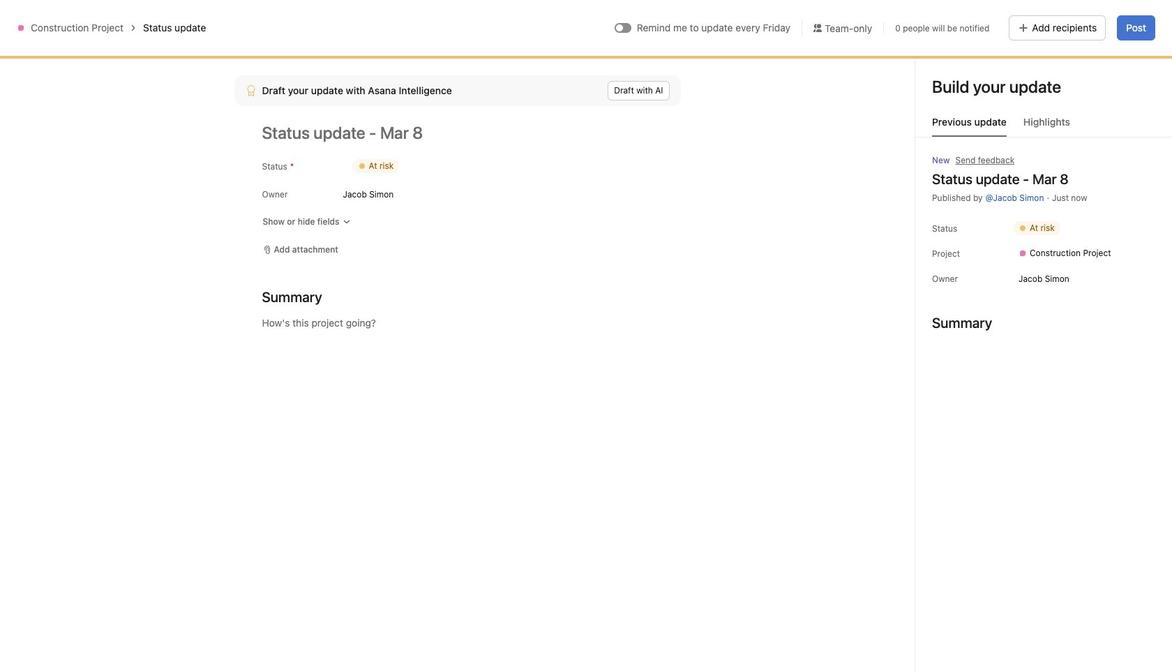 Task type: vqa. For each thing, say whether or not it's contained in the screenshot.
the Add to the middle
no



Task type: describe. For each thing, give the bounding box(es) containing it.
hide sidebar image
[[18, 11, 29, 22]]

add task image for rules for created icon
[[979, 132, 990, 143]]

add to starred image
[[384, 45, 396, 57]]

Section title text field
[[262, 288, 322, 307]]



Task type: locate. For each thing, give the bounding box(es) containing it.
add task image for rules for drafting image
[[342, 132, 353, 143]]

rules for drafting image
[[320, 132, 331, 143]]

2 add task image from the left
[[979, 132, 990, 143]]

add task image right rules for drafting image
[[342, 132, 353, 143]]

rules for created image
[[956, 132, 968, 143]]

add task image
[[342, 132, 353, 143], [979, 132, 990, 143]]

switch
[[615, 23, 632, 33]]

Title of update text field
[[262, 117, 681, 148]]

1 horizontal spatial add task image
[[979, 132, 990, 143]]

add task image right rules for created icon
[[979, 132, 990, 143]]

0 horizontal spatial add task image
[[342, 132, 353, 143]]

board image
[[193, 51, 209, 68]]

manage project members image
[[911, 51, 928, 68]]

tab list
[[916, 114, 1173, 138]]

1 add task image from the left
[[342, 132, 353, 143]]



